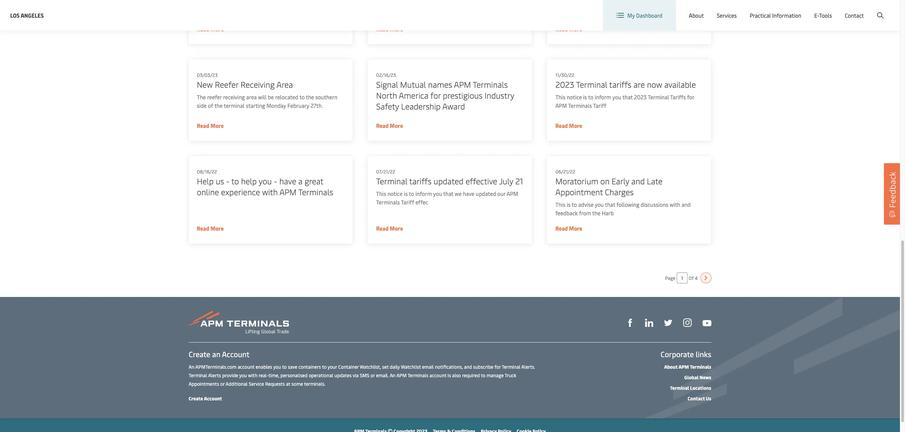 Task type: locate. For each thing, give the bounding box(es) containing it.
account right contact dropdown button
[[868, 6, 888, 14]]

notice down 11/30/22
[[567, 93, 582, 101]]

tariff inside the 11/30/22 2023 terminal tariffs are now available this notice is to inform you that 2023 terminal tariffs for apm terminals tariff
[[593, 102, 607, 109]]

this inside '07/21/22 terminal tariffs updated effective july 21 this notice is to inform you that we have updated our apm terminals tariff effec'
[[376, 190, 386, 197]]

1 horizontal spatial with
[[262, 187, 278, 197]]

and inside an apmterminals.com account enables you to save containers to your container watchlist, set daily watchlist email notifications, and subscribe for terminal alerts. terminal alerts provide you with real-time, personalised operational updates via sms or email. an apm terminals account is also required to manage truck appointments or additional service requests at some terminals.
[[464, 364, 472, 370]]

2 horizontal spatial with
[[670, 201, 681, 208]]

notice inside '07/21/22 terminal tariffs updated effective july 21 this notice is to inform you that we have updated our apm terminals tariff effec'
[[388, 190, 403, 197]]

this inside the 11/30/22 2023 terminal tariffs are now available this notice is to inform you that 2023 terminal tariffs for apm terminals tariff
[[556, 93, 566, 101]]

apm inside the 11/30/22 2023 terminal tariffs are now available this notice is to inform you that 2023 terminal tariffs for apm terminals tariff
[[556, 102, 567, 109]]

you tube link
[[703, 319, 712, 327]]

real-
[[259, 372, 269, 379]]

contact button
[[845, 0, 864, 31]]

1 vertical spatial tariff
[[401, 198, 414, 206]]

set
[[382, 364, 389, 370]]

apm down 11/30/22
[[556, 102, 567, 109]]

2 horizontal spatial for
[[688, 93, 695, 101]]

apm down 'daily'
[[397, 372, 407, 379]]

relocated
[[275, 93, 298, 101]]

signal
[[376, 79, 398, 90]]

0 vertical spatial inform
[[595, 93, 612, 101]]

1 read more link from the left
[[189, 0, 353, 44]]

0 horizontal spatial have
[[280, 176, 296, 187]]

you inside '07/21/22 terminal tariffs updated effective july 21 this notice is to inform you that we have updated our apm terminals tariff effec'
[[433, 190, 442, 197]]

Page number field
[[677, 273, 688, 284]]

our
[[498, 190, 506, 197]]

2 horizontal spatial the
[[593, 209, 601, 217]]

1 vertical spatial the
[[215, 102, 223, 109]]

0 vertical spatial account
[[238, 364, 255, 370]]

11/30/22
[[556, 72, 575, 78]]

more for new
[[211, 122, 224, 129]]

that for tariffs
[[623, 93, 633, 101]]

tariffs
[[610, 79, 632, 90], [410, 176, 432, 187]]

1 horizontal spatial and
[[632, 176, 645, 187]]

0 vertical spatial global
[[769, 6, 785, 14]]

updates
[[335, 372, 352, 379]]

or down 'alerts' at the left bottom of the page
[[220, 381, 225, 387]]

0 horizontal spatial about
[[665, 364, 678, 370]]

1 horizontal spatial that
[[605, 201, 616, 208]]

to inside '07/21/22 terminal tariffs updated effective july 21 this notice is to inform you that we have updated our apm terminals tariff effec'
[[409, 190, 414, 197]]

0 vertical spatial this
[[556, 93, 566, 101]]

for right tariffs at the right of the page
[[688, 93, 695, 101]]

0 horizontal spatial with
[[248, 372, 258, 379]]

read more for new
[[197, 122, 224, 129]]

2 vertical spatial the
[[593, 209, 601, 217]]

us
[[216, 176, 224, 187]]

03/03/23
[[197, 72, 218, 78]]

inform inside '07/21/22 terminal tariffs updated effective july 21 this notice is to inform you that we have updated our apm terminals tariff effec'
[[416, 190, 432, 197]]

0 horizontal spatial notice
[[388, 190, 403, 197]]

terminal
[[576, 79, 608, 90], [648, 93, 669, 101], [376, 176, 408, 187], [502, 364, 521, 370], [189, 372, 207, 379], [670, 385, 690, 392]]

terminals inside 02/16/23 signal mutual names apm terminals north america for prestigious industry safety leadership award
[[473, 79, 508, 90]]

0 horizontal spatial -
[[226, 176, 230, 187]]

save
[[288, 364, 298, 370]]

services button
[[717, 0, 737, 31]]

about for about
[[689, 12, 704, 19]]

1 vertical spatial have
[[463, 190, 475, 197]]

inform inside the 11/30/22 2023 terminal tariffs are now available this notice is to inform you that 2023 terminal tariffs for apm terminals tariff
[[595, 93, 612, 101]]

2 vertical spatial this
[[556, 201, 566, 208]]

read for moratorium
[[556, 225, 568, 232]]

2 vertical spatial create
[[189, 396, 203, 402]]

practical
[[750, 12, 771, 19]]

read more for help
[[197, 225, 224, 232]]

reefer
[[215, 79, 239, 90]]

2 horizontal spatial and
[[682, 201, 691, 208]]

apm left a
[[280, 187, 297, 197]]

2 horizontal spatial that
[[623, 93, 633, 101]]

industry
[[485, 90, 515, 101]]

about down corporate
[[665, 364, 678, 370]]

1 horizontal spatial 2023
[[634, 93, 647, 101]]

read for 2023
[[556, 122, 568, 129]]

tariffs left are
[[610, 79, 632, 90]]

account down email in the bottom left of the page
[[430, 372, 447, 379]]

apm inside an apmterminals.com account enables you to save containers to your container watchlist, set daily watchlist email notifications, and subscribe for terminal alerts. terminal alerts provide you with real-time, personalised operational updates via sms or email. an apm terminals account is also required to manage truck appointments or additional service requests at some terminals.
[[397, 372, 407, 379]]

to
[[300, 93, 305, 101], [589, 93, 594, 101], [232, 176, 239, 187], [409, 190, 414, 197], [572, 201, 577, 208], [282, 364, 287, 370], [322, 364, 327, 370], [481, 372, 486, 379]]

0 vertical spatial create
[[851, 6, 866, 14]]

instagram link
[[683, 318, 692, 327]]

2 vertical spatial with
[[248, 372, 258, 379]]

contact for contact us
[[688, 396, 705, 402]]

alerts.
[[522, 364, 535, 370]]

0 vertical spatial updated
[[434, 176, 464, 187]]

with up service
[[248, 372, 258, 379]]

0 horizontal spatial and
[[464, 364, 472, 370]]

and right the discussions
[[682, 201, 691, 208]]

notice for terminal
[[388, 190, 403, 197]]

that inside the 11/30/22 2023 terminal tariffs are now available this notice is to inform you that 2023 terminal tariffs for apm terminals tariff
[[623, 93, 633, 101]]

container
[[338, 364, 359, 370]]

e-tools button
[[815, 0, 832, 31]]

global news link
[[685, 375, 712, 381]]

account
[[238, 364, 255, 370], [430, 372, 447, 379]]

1 vertical spatial global
[[685, 375, 699, 381]]

0 vertical spatial account
[[868, 6, 888, 14]]

1 horizontal spatial tariffs
[[610, 79, 632, 90]]

1 vertical spatial about
[[665, 364, 678, 370]]

create
[[851, 6, 866, 14], [189, 349, 210, 360], [189, 396, 203, 402]]

this for terminal tariffs updated effective july 21
[[376, 190, 386, 197]]

requests
[[265, 381, 285, 387]]

0 horizontal spatial the
[[215, 102, 223, 109]]

with right the discussions
[[670, 201, 681, 208]]

0 vertical spatial or
[[371, 372, 375, 379]]

tariff inside '07/21/22 terminal tariffs updated effective july 21 this notice is to inform you that we have updated our apm terminals tariff effec'
[[401, 198, 414, 206]]

global inside button
[[769, 6, 785, 14]]

an down 'daily'
[[390, 372, 396, 379]]

notice down 07/21/22 in the left of the page
[[388, 190, 403, 197]]

0 horizontal spatial inform
[[416, 190, 432, 197]]

- left a
[[274, 176, 277, 187]]

with right help
[[262, 187, 278, 197]]

1 horizontal spatial about
[[689, 12, 704, 19]]

0 horizontal spatial for
[[431, 90, 441, 101]]

0 vertical spatial and
[[632, 176, 645, 187]]

create for create account
[[189, 396, 203, 402]]

charges
[[605, 187, 634, 197]]

apm right our
[[507, 190, 519, 197]]

is inside the 11/30/22 2023 terminal tariffs are now available this notice is to inform you that 2023 terminal tariffs for apm terminals tariff
[[584, 93, 587, 101]]

to inside 03/03/23 new reefer receiving area the reefer receiving area will be relocated to the southern side of the terminal starting monday february 27th.
[[300, 93, 305, 101]]

this down 11/30/22
[[556, 93, 566, 101]]

1 horizontal spatial updated
[[476, 190, 496, 197]]

0 vertical spatial the
[[306, 93, 314, 101]]

practical information button
[[750, 0, 802, 31]]

this up feedback
[[556, 201, 566, 208]]

read
[[197, 25, 209, 33], [376, 25, 389, 33], [556, 25, 568, 33], [197, 122, 209, 129], [376, 122, 389, 129], [556, 122, 568, 129], [197, 225, 209, 232], [376, 225, 389, 232], [556, 225, 568, 232]]

1 horizontal spatial contact
[[845, 12, 864, 19]]

0 horizontal spatial tariffs
[[410, 176, 432, 187]]

you
[[613, 93, 622, 101], [259, 176, 272, 187], [433, 190, 442, 197], [595, 201, 604, 208], [273, 364, 281, 370], [239, 372, 247, 379]]

is for 2023
[[584, 93, 587, 101]]

feedback
[[556, 209, 578, 217]]

0 horizontal spatial contact
[[688, 396, 705, 402]]

0 vertical spatial 2023
[[556, 79, 575, 90]]

0 vertical spatial tariff
[[593, 102, 607, 109]]

shape link
[[626, 318, 634, 327]]

0 vertical spatial with
[[262, 187, 278, 197]]

for up manage
[[495, 364, 501, 370]]

that inside '07/21/22 terminal tariffs updated effective july 21 this notice is to inform you that we have updated our apm terminals tariff effec'
[[444, 190, 454, 197]]

account down appointments
[[204, 396, 222, 402]]

1 vertical spatial and
[[682, 201, 691, 208]]

additional
[[226, 381, 248, 387]]

create left the "an"
[[189, 349, 210, 360]]

notice for 2023
[[567, 93, 582, 101]]

account left enables
[[238, 364, 255, 370]]

apmterminals.com
[[196, 364, 237, 370]]

1 horizontal spatial notice
[[567, 93, 582, 101]]

1 horizontal spatial account
[[430, 372, 447, 379]]

sms
[[360, 372, 370, 379]]

1 vertical spatial account
[[222, 349, 250, 360]]

is inside '07/21/22 terminal tariffs updated effective july 21 this notice is to inform you that we have updated our apm terminals tariff effec'
[[404, 190, 408, 197]]

the up 27th.
[[306, 93, 314, 101]]

create right /
[[851, 6, 866, 14]]

or right sms
[[371, 372, 375, 379]]

0 vertical spatial notice
[[567, 93, 582, 101]]

login
[[833, 6, 846, 14]]

read for new
[[197, 122, 209, 129]]

notice
[[567, 93, 582, 101], [388, 190, 403, 197]]

1 horizontal spatial the
[[306, 93, 314, 101]]

tariffs inside '07/21/22 terminal tariffs updated effective july 21 this notice is to inform you that we have updated our apm terminals tariff effec'
[[410, 176, 432, 187]]

0 vertical spatial have
[[280, 176, 296, 187]]

0 horizontal spatial global
[[685, 375, 699, 381]]

read more for moratorium
[[556, 225, 583, 232]]

contact us
[[688, 396, 712, 402]]

this down 07/21/22 in the left of the page
[[376, 190, 386, 197]]

an
[[212, 349, 220, 360]]

twitter image
[[664, 319, 673, 327]]

0 horizontal spatial an
[[189, 364, 195, 370]]

2023 down 11/30/22
[[556, 79, 575, 90]]

about apm terminals link
[[665, 364, 712, 370]]

1 horizontal spatial -
[[274, 176, 277, 187]]

1 horizontal spatial read more link
[[368, 0, 532, 44]]

0 vertical spatial an
[[189, 364, 195, 370]]

you inside the 08/16/22 help us - to help you - have a great online experience with apm terminals
[[259, 176, 272, 187]]

0 vertical spatial about
[[689, 12, 704, 19]]

from
[[579, 209, 591, 217]]

1 vertical spatial tariffs
[[410, 176, 432, 187]]

1 vertical spatial account
[[430, 372, 447, 379]]

1 vertical spatial an
[[390, 372, 396, 379]]

an up appointments
[[189, 364, 195, 370]]

also
[[452, 372, 461, 379]]

that inside '06/21/22 moratorium on early and late appointment charges this is to advise you that following discussions with and feedback from the harb'
[[605, 201, 616, 208]]

receiving
[[241, 79, 275, 90]]

terminals inside the 11/30/22 2023 terminal tariffs are now available this notice is to inform you that 2023 terminal tariffs for apm terminals tariff
[[569, 102, 592, 109]]

account right the "an"
[[222, 349, 250, 360]]

locations
[[691, 385, 712, 392]]

my dashboard
[[628, 12, 663, 19]]

and for charges
[[682, 201, 691, 208]]

2 horizontal spatial read more link
[[548, 0, 712, 44]]

following
[[617, 201, 640, 208]]

updated up we
[[434, 176, 464, 187]]

menu
[[786, 6, 800, 14]]

angeles
[[21, 11, 44, 19]]

0 vertical spatial tariffs
[[610, 79, 632, 90]]

read for signal
[[376, 122, 389, 129]]

los
[[10, 11, 20, 19]]

watchlist
[[401, 364, 421, 370]]

0 horizontal spatial read more link
[[189, 0, 353, 44]]

is inside an apmterminals.com account enables you to save containers to your container watchlist, set daily watchlist email notifications, and subscribe for terminal alerts. terminal alerts provide you with real-time, personalised operational updates via sms or email. an apm terminals account is also required to manage truck appointments or additional service requests at some terminals.
[[448, 372, 451, 379]]

1 vertical spatial inform
[[416, 190, 432, 197]]

1 vertical spatial this
[[376, 190, 386, 197]]

the right the from
[[593, 209, 601, 217]]

4
[[695, 275, 698, 281]]

or
[[371, 372, 375, 379], [220, 381, 225, 387]]

appointment
[[556, 187, 603, 197]]

3 read more link from the left
[[548, 0, 712, 44]]

0 horizontal spatial updated
[[434, 176, 464, 187]]

read more for 2023
[[556, 122, 583, 129]]

and left late
[[632, 176, 645, 187]]

more for 2023
[[569, 122, 583, 129]]

updated down effective
[[476, 190, 496, 197]]

1 vertical spatial 2023
[[634, 93, 647, 101]]

create account
[[189, 396, 222, 402]]

2 vertical spatial that
[[605, 201, 616, 208]]

north
[[376, 90, 397, 101]]

be
[[268, 93, 274, 101]]

2 - from the left
[[274, 176, 277, 187]]

create down appointments
[[189, 396, 203, 402]]

global for global news
[[685, 375, 699, 381]]

apm inside '07/21/22 terminal tariffs updated effective july 21 this notice is to inform you that we have updated our apm terminals tariff effec'
[[507, 190, 519, 197]]

about left 'switch'
[[689, 12, 704, 19]]

tariffs up effec
[[410, 176, 432, 187]]

and up required
[[464, 364, 472, 370]]

0 horizontal spatial that
[[444, 190, 454, 197]]

login / create account
[[833, 6, 888, 14]]

1 horizontal spatial an
[[390, 372, 396, 379]]

read for terminal
[[376, 225, 389, 232]]

have left a
[[280, 176, 296, 187]]

02/16/23 signal mutual names apm terminals north america for prestigious industry safety leadership award
[[376, 72, 515, 112]]

1 vertical spatial create
[[189, 349, 210, 360]]

services
[[717, 12, 737, 19]]

1 vertical spatial or
[[220, 381, 225, 387]]

08/16/22
[[197, 169, 217, 175]]

time,
[[269, 372, 279, 379]]

apm right names at the top of the page
[[454, 79, 471, 90]]

to inside the 08/16/22 help us - to help you - have a great online experience with apm terminals
[[232, 176, 239, 187]]

is inside '06/21/22 moratorium on early and late appointment charges this is to advise you that following discussions with and feedback from the harb'
[[567, 201, 571, 208]]

read for help
[[197, 225, 209, 232]]

that for updated
[[444, 190, 454, 197]]

1 vertical spatial contact
[[688, 396, 705, 402]]

2 vertical spatial and
[[464, 364, 472, 370]]

have right we
[[463, 190, 475, 197]]

for left award
[[431, 90, 441, 101]]

apm inside the 08/16/22 help us - to help you - have a great online experience with apm terminals
[[280, 187, 297, 197]]

global for global menu
[[769, 6, 785, 14]]

1 horizontal spatial tariff
[[593, 102, 607, 109]]

available
[[665, 79, 696, 90]]

0 vertical spatial contact
[[845, 12, 864, 19]]

the right of
[[215, 102, 223, 109]]

2023 down are
[[634, 93, 647, 101]]

- right us
[[226, 176, 230, 187]]

1 horizontal spatial inform
[[595, 93, 612, 101]]

1 horizontal spatial for
[[495, 364, 501, 370]]

terminals.
[[304, 381, 326, 387]]

location
[[726, 6, 747, 14]]

tariff
[[593, 102, 607, 109], [401, 198, 414, 206]]

terminal locations
[[670, 385, 712, 392]]

effec
[[416, 198, 428, 206]]

apmt footer logo image
[[189, 311, 289, 335]]

0 vertical spatial that
[[623, 93, 633, 101]]

about
[[689, 12, 704, 19], [665, 364, 678, 370]]

07/21/22 terminal tariffs updated effective july 21 this notice is to inform you that we have updated our apm terminals tariff effec
[[376, 169, 523, 206]]

harb
[[602, 209, 614, 217]]

us
[[706, 396, 712, 402]]

we
[[455, 190, 462, 197]]

online
[[197, 187, 219, 197]]

for inside the 11/30/22 2023 terminal tariffs are now available this notice is to inform you that 2023 terminal tariffs for apm terminals tariff
[[688, 93, 695, 101]]

1 vertical spatial updated
[[476, 190, 496, 197]]

0 horizontal spatial tariff
[[401, 198, 414, 206]]

1 vertical spatial notice
[[388, 190, 403, 197]]

notice inside the 11/30/22 2023 terminal tariffs are now available this notice is to inform you that 2023 terminal tariffs for apm terminals tariff
[[567, 93, 582, 101]]

1 vertical spatial that
[[444, 190, 454, 197]]

1 vertical spatial with
[[670, 201, 681, 208]]

1 horizontal spatial global
[[769, 6, 785, 14]]

1 horizontal spatial have
[[463, 190, 475, 197]]

on
[[601, 176, 610, 187]]



Task type: vqa. For each thing, say whether or not it's contained in the screenshot.


Task type: describe. For each thing, give the bounding box(es) containing it.
experience
[[221, 187, 260, 197]]

service
[[249, 381, 264, 387]]

this for 2023 terminal tariffs are now available
[[556, 93, 566, 101]]

that for early
[[605, 201, 616, 208]]

truck
[[505, 372, 517, 379]]

email
[[422, 364, 434, 370]]

with inside the 08/16/22 help us - to help you - have a great online experience with apm terminals
[[262, 187, 278, 197]]

leadership
[[401, 101, 441, 112]]

at
[[286, 381, 290, 387]]

corporate
[[661, 349, 694, 360]]

have inside '07/21/22 terminal tariffs updated effective july 21 this notice is to inform you that we have updated our apm terminals tariff effec'
[[463, 190, 475, 197]]

help
[[241, 176, 257, 187]]

2 vertical spatial account
[[204, 396, 222, 402]]

switch location
[[709, 6, 747, 14]]

containers
[[299, 364, 321, 370]]

and for containers
[[464, 364, 472, 370]]

more for terminal
[[390, 225, 403, 232]]

side
[[197, 102, 207, 109]]

for inside 02/16/23 signal mutual names apm terminals north america for prestigious industry safety leadership award
[[431, 90, 441, 101]]

my dashboard button
[[617, 0, 663, 31]]

02/16/23
[[376, 72, 396, 78]]

terminals inside an apmterminals.com account enables you to save containers to your container watchlist, set daily watchlist email notifications, and subscribe for terminal alerts. terminal alerts provide you with real-time, personalised operational updates via sms or email. an apm terminals account is also required to manage truck appointments or additional service requests at some terminals.
[[408, 372, 429, 379]]

e-
[[815, 12, 820, 19]]

help
[[197, 176, 214, 187]]

email.
[[376, 372, 389, 379]]

with inside an apmterminals.com account enables you to save containers to your container watchlist, set daily watchlist email notifications, and subscribe for terminal alerts. terminal alerts provide you with real-time, personalised operational updates via sms or email. an apm terminals account is also required to manage truck appointments or additional service requests at some terminals.
[[248, 372, 258, 379]]

late
[[647, 176, 663, 187]]

account inside login / create account link
[[868, 6, 888, 14]]

terminal locations link
[[670, 385, 712, 392]]

youtube image
[[703, 320, 712, 326]]

prestigious
[[443, 90, 483, 101]]

fill 44 link
[[664, 318, 673, 327]]

february
[[288, 102, 309, 109]]

tools
[[820, 12, 832, 19]]

great
[[305, 176, 324, 187]]

manage
[[487, 372, 504, 379]]

create account link
[[189, 396, 222, 402]]

/
[[847, 6, 849, 14]]

inform for terminal
[[595, 93, 612, 101]]

corporate links
[[661, 349, 712, 360]]

notifications,
[[435, 364, 463, 370]]

tariff for terminal
[[593, 102, 607, 109]]

tariffs inside the 11/30/22 2023 terminal tariffs are now available this notice is to inform you that 2023 terminal tariffs for apm terminals tariff
[[610, 79, 632, 90]]

tariff for tariffs
[[401, 198, 414, 206]]

is for terminal
[[404, 190, 408, 197]]

create inside login / create account link
[[851, 6, 866, 14]]

facebook image
[[626, 319, 634, 327]]

advise
[[579, 201, 594, 208]]

linkedin image
[[645, 319, 654, 327]]

06/21/22
[[556, 169, 576, 175]]

award
[[443, 101, 465, 112]]

personalised
[[281, 372, 308, 379]]

appointments
[[189, 381, 219, 387]]

terminals inside the 08/16/22 help us - to help you - have a great online experience with apm terminals
[[298, 187, 333, 197]]

is for moratorium
[[567, 201, 571, 208]]

06/21/22 moratorium on early and late appointment charges this is to advise you that following discussions with and feedback from the harb
[[556, 169, 691, 217]]

enables
[[256, 364, 272, 370]]

1 - from the left
[[226, 176, 230, 187]]

feedback
[[887, 172, 898, 208]]

monday
[[267, 102, 286, 109]]

to inside '06/21/22 moratorium on early and late appointment charges this is to advise you that following discussions with and feedback from the harb'
[[572, 201, 577, 208]]

watchlist,
[[360, 364, 381, 370]]

will
[[258, 93, 267, 101]]

more for moratorium
[[569, 225, 583, 232]]

the inside '06/21/22 moratorium on early and late appointment charges this is to advise you that following discussions with and feedback from the harb'
[[593, 209, 601, 217]]

1 horizontal spatial or
[[371, 372, 375, 379]]

america
[[399, 90, 429, 101]]

contact for contact
[[845, 12, 864, 19]]

dashboard
[[637, 12, 663, 19]]

login / create account link
[[820, 0, 888, 20]]

27th.
[[311, 102, 323, 109]]

2 read more link from the left
[[368, 0, 532, 44]]

more for signal
[[390, 122, 403, 129]]

to inside the 11/30/22 2023 terminal tariffs are now available this notice is to inform you that 2023 terminal tariffs for apm terminals tariff
[[589, 93, 594, 101]]

switch location button
[[698, 6, 747, 14]]

0 horizontal spatial account
[[238, 364, 255, 370]]

create for create an account
[[189, 349, 210, 360]]

about apm terminals
[[665, 364, 712, 370]]

my
[[628, 12, 635, 19]]

receiving
[[223, 93, 245, 101]]

effective
[[466, 176, 498, 187]]

create an account
[[189, 349, 250, 360]]

of
[[689, 275, 694, 281]]

area
[[277, 79, 293, 90]]

for inside an apmterminals.com account enables you to save containers to your container watchlist, set daily watchlist email notifications, and subscribe for terminal alerts. terminal alerts provide you with real-time, personalised operational updates via sms or email. an apm terminals account is also required to manage truck appointments or additional service requests at some terminals.
[[495, 364, 501, 370]]

feedback button
[[885, 163, 902, 225]]

linkedin__x28_alt_x29__3_ link
[[645, 318, 654, 327]]

los angeles link
[[10, 11, 44, 20]]

read more for signal
[[376, 122, 403, 129]]

e-tools
[[815, 12, 832, 19]]

you inside '06/21/22 moratorium on early and late appointment charges this is to advise you that following discussions with and feedback from the harb'
[[595, 201, 604, 208]]

provide
[[222, 372, 238, 379]]

08/16/22 help us - to help you - have a great online experience with apm terminals
[[197, 169, 333, 197]]

tariffs
[[671, 93, 686, 101]]

about button
[[689, 0, 704, 31]]

mutual
[[400, 79, 426, 90]]

apm inside 02/16/23 signal mutual names apm terminals north america for prestigious industry safety leadership award
[[454, 79, 471, 90]]

operational
[[309, 372, 333, 379]]

alerts
[[208, 372, 221, 379]]

terminal inside '07/21/22 terminal tariffs updated effective july 21 this notice is to inform you that we have updated our apm terminals tariff effec'
[[376, 176, 408, 187]]

21
[[516, 176, 523, 187]]

global menu button
[[754, 0, 807, 20]]

have inside the 08/16/22 help us - to help you - have a great online experience with apm terminals
[[280, 176, 296, 187]]

of 4
[[689, 275, 698, 281]]

0 horizontal spatial 2023
[[556, 79, 575, 90]]

via
[[353, 372, 359, 379]]

this inside '06/21/22 moratorium on early and late appointment charges this is to advise you that following discussions with and feedback from the harb'
[[556, 201, 566, 208]]

0 horizontal spatial or
[[220, 381, 225, 387]]

more for help
[[211, 225, 224, 232]]

practical information
[[750, 12, 802, 19]]

subscribe
[[473, 364, 494, 370]]

your
[[328, 364, 337, 370]]

instagram image
[[683, 319, 692, 327]]

read more for terminal
[[376, 225, 403, 232]]

los angeles
[[10, 11, 44, 19]]

now
[[647, 79, 663, 90]]

apm down corporate links
[[679, 364, 689, 370]]

you inside the 11/30/22 2023 terminal tariffs are now available this notice is to inform you that 2023 terminal tariffs for apm terminals tariff
[[613, 93, 622, 101]]

about for about apm terminals
[[665, 364, 678, 370]]

with inside '06/21/22 moratorium on early and late appointment charges this is to advise you that following discussions with and feedback from the harb'
[[670, 201, 681, 208]]

terminals inside '07/21/22 terminal tariffs updated effective july 21 this notice is to inform you that we have updated our apm terminals tariff effec'
[[376, 198, 400, 206]]

inform for tariffs
[[416, 190, 432, 197]]

of
[[208, 102, 213, 109]]

news
[[700, 375, 712, 381]]



